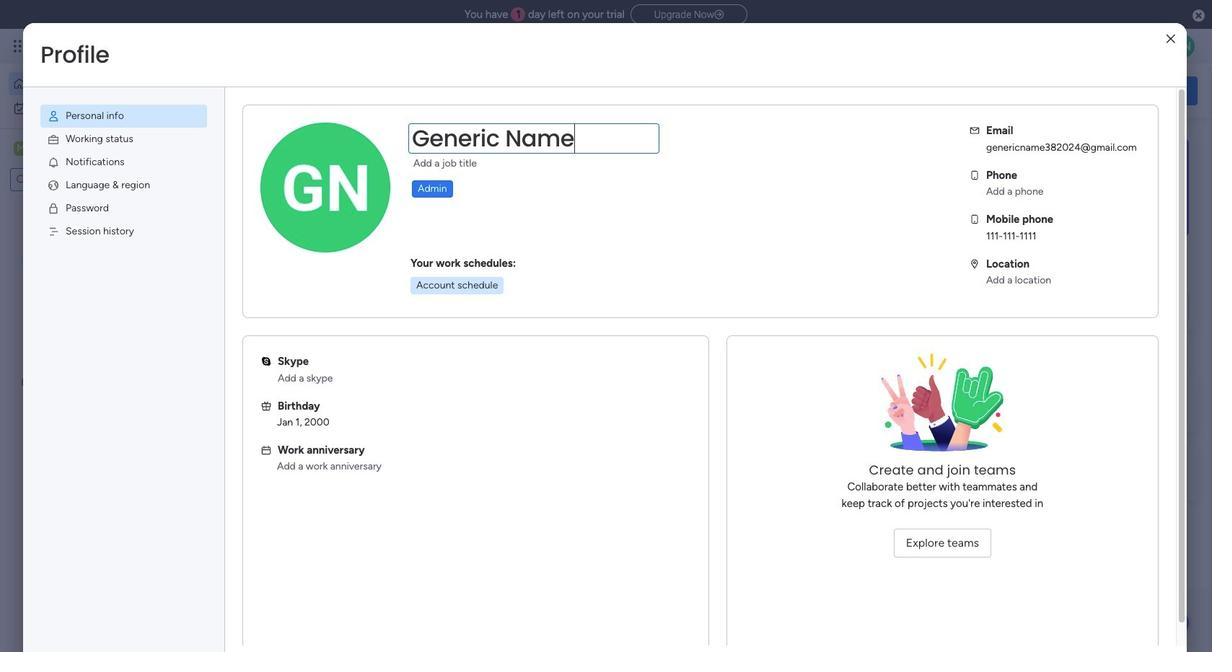 Task type: locate. For each thing, give the bounding box(es) containing it.
2 public board image from the left
[[480, 292, 496, 308]]

getting started element
[[982, 374, 1199, 431]]

option up 'workspace selection' element at the left top of the page
[[9, 97, 175, 120]]

generic name image
[[1173, 35, 1196, 58]]

quick search results list box
[[223, 164, 947, 355]]

menu menu
[[23, 87, 225, 261]]

1 horizontal spatial component image
[[480, 315, 493, 328]]

2 component image from the left
[[480, 315, 493, 328]]

session history image
[[47, 225, 60, 238]]

public board image for second component icon from right
[[241, 292, 257, 308]]

workspace selection element
[[14, 140, 121, 159]]

0 vertical spatial option
[[9, 72, 175, 95]]

notifications image
[[47, 156, 60, 169]]

option up personal info icon
[[9, 72, 175, 95]]

v2 bolt switch image
[[1106, 83, 1115, 99]]

1 horizontal spatial public board image
[[480, 292, 496, 308]]

component image
[[241, 315, 254, 328], [480, 315, 493, 328]]

add to favorites image
[[431, 293, 445, 307]]

3 menu item from the top
[[40, 151, 207, 174]]

password image
[[47, 202, 60, 215]]

4 menu item from the top
[[40, 174, 207, 197]]

no teams image
[[871, 354, 1015, 462]]

close my workspaces image
[[223, 421, 240, 439]]

None field
[[409, 123, 660, 154]]

1 public board image from the left
[[241, 292, 257, 308]]

option
[[9, 72, 175, 95], [9, 97, 175, 120]]

workspace image
[[14, 141, 28, 157]]

dapulse close image
[[1193, 9, 1206, 23]]

0 horizontal spatial public board image
[[241, 292, 257, 308]]

close recently visited image
[[223, 147, 240, 164]]

public board image
[[241, 292, 257, 308], [480, 292, 496, 308]]

1 component image from the left
[[241, 315, 254, 328]]

0 horizontal spatial component image
[[241, 315, 254, 328]]

1 vertical spatial option
[[9, 97, 175, 120]]

select product image
[[13, 39, 27, 53]]

2 option from the top
[[9, 97, 175, 120]]

menu item
[[40, 105, 207, 128], [40, 128, 207, 151], [40, 151, 207, 174], [40, 174, 207, 197], [40, 197, 207, 220], [40, 220, 207, 243]]



Task type: vqa. For each thing, say whether or not it's contained in the screenshot.
fifth row
no



Task type: describe. For each thing, give the bounding box(es) containing it.
personal info image
[[47, 110, 60, 123]]

clear search image
[[105, 173, 119, 187]]

close image
[[1167, 34, 1176, 44]]

open update feed (inbox) image
[[223, 373, 240, 390]]

2 menu item from the top
[[40, 128, 207, 151]]

workspace image
[[247, 465, 282, 499]]

6 menu item from the top
[[40, 220, 207, 243]]

templates image image
[[995, 138, 1186, 238]]

working status image
[[47, 133, 60, 146]]

public board image for 1st component icon from right
[[480, 292, 496, 308]]

1 option from the top
[[9, 72, 175, 95]]

v2 user feedback image
[[994, 82, 1004, 99]]

dapulse rightstroke image
[[715, 9, 724, 20]]

5 menu item from the top
[[40, 197, 207, 220]]

language & region image
[[47, 179, 60, 192]]

1 menu item from the top
[[40, 105, 207, 128]]

Search in workspace field
[[30, 171, 103, 188]]



